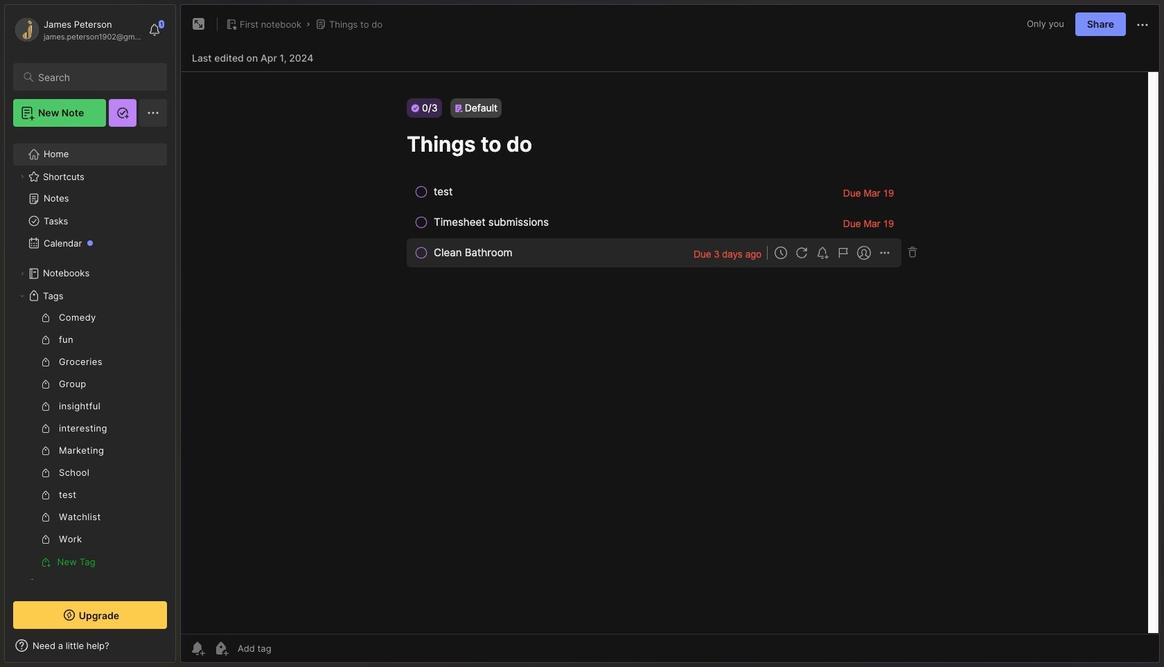 Task type: describe. For each thing, give the bounding box(es) containing it.
add tag image
[[213, 641, 230, 657]]

note window element
[[180, 4, 1161, 667]]

add a reminder image
[[189, 641, 206, 657]]

WHAT'S NEW field
[[5, 635, 175, 657]]

expand tags image
[[18, 292, 26, 300]]

Note Editor text field
[[181, 71, 1160, 634]]

expand notebooks image
[[18, 270, 26, 278]]



Task type: vqa. For each thing, say whether or not it's contained in the screenshot.
NOTEBOOKS link
no



Task type: locate. For each thing, give the bounding box(es) containing it.
group
[[13, 307, 159, 573]]

none search field inside main element
[[38, 69, 155, 85]]

main element
[[0, 0, 180, 668]]

tree inside main element
[[5, 135, 175, 626]]

None search field
[[38, 69, 155, 85]]

click to collapse image
[[175, 642, 185, 659]]

More actions field
[[1135, 15, 1152, 33]]

group inside main element
[[13, 307, 159, 573]]

Search text field
[[38, 71, 155, 84]]

expand note image
[[191, 16, 207, 33]]

more actions image
[[1135, 17, 1152, 33]]

tree
[[5, 135, 175, 626]]

Add tag field
[[236, 643, 341, 655]]

Account field
[[13, 16, 141, 44]]



